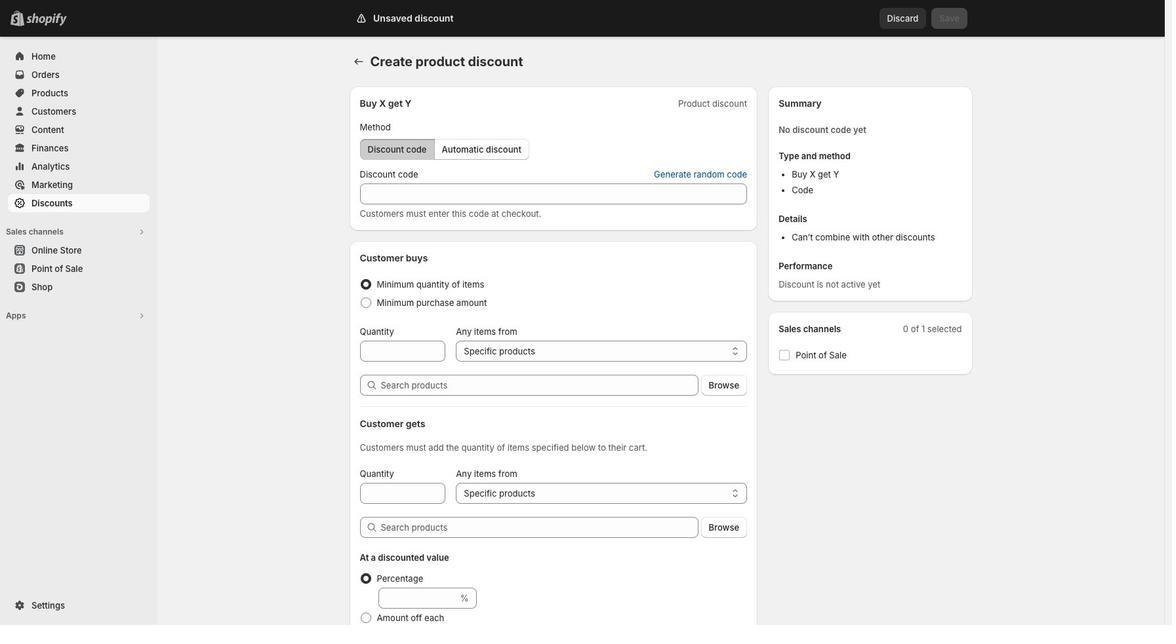 Task type: locate. For each thing, give the bounding box(es) containing it.
0 vertical spatial search products text field
[[381, 375, 698, 396]]

None text field
[[360, 184, 747, 205], [360, 341, 446, 362], [360, 483, 446, 504], [360, 184, 747, 205], [360, 341, 446, 362], [360, 483, 446, 504]]

None text field
[[378, 588, 458, 609]]

2 search products text field from the top
[[381, 518, 698, 539]]

1 vertical spatial search products text field
[[381, 518, 698, 539]]

Search products text field
[[381, 375, 698, 396], [381, 518, 698, 539]]



Task type: vqa. For each thing, say whether or not it's contained in the screenshot.
Content link
no



Task type: describe. For each thing, give the bounding box(es) containing it.
1 search products text field from the top
[[381, 375, 698, 396]]

shopify image
[[26, 13, 67, 26]]



